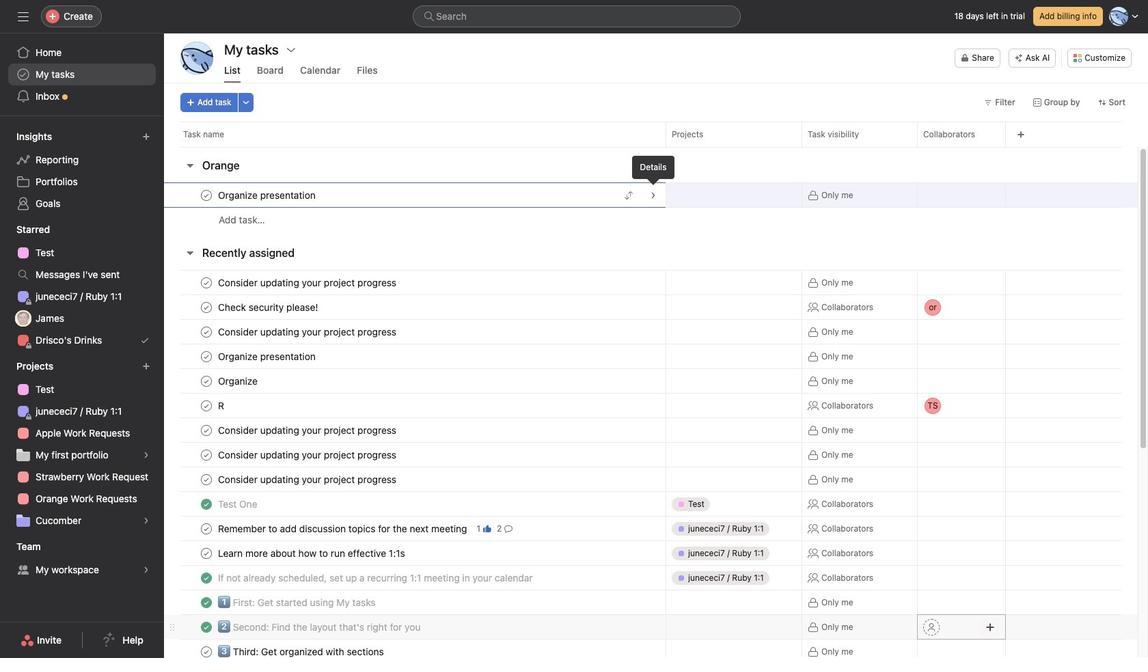 Task type: locate. For each thing, give the bounding box(es) containing it.
2 linked projects for consider updating your project progress cell from the top
[[666, 319, 802, 344]]

5 mark complete checkbox from the top
[[198, 447, 215, 463]]

task name text field inside 1️⃣ first: get started using my tasks cell
[[215, 596, 380, 609]]

2 collapse task list for this group image from the top
[[185, 247, 195, 258]]

7 task name text field from the top
[[215, 596, 380, 609]]

add field image
[[1017, 131, 1025, 139]]

5 task name text field from the top
[[215, 497, 261, 511]]

mark complete checkbox inside 'r' cell
[[198, 397, 215, 414]]

5 mark complete image from the top
[[198, 545, 215, 562]]

5 linked projects for consider updating your project progress cell from the top
[[666, 467, 802, 492]]

1 mark complete checkbox from the top
[[198, 348, 215, 365]]

4 consider updating your project progress cell from the top
[[164, 442, 666, 468]]

test one cell
[[164, 491, 666, 517]]

completed checkbox inside 2️⃣ second: find the layout that's right for you cell
[[198, 619, 215, 635]]

consider updating your project progress cell for linked projects for consider updating your project progress cell associated with task name text box associated with 3rd mark complete icon from the top of the header recently assigned tree grid
[[164, 442, 666, 468]]

3 mark complete checkbox from the top
[[198, 299, 215, 315]]

completed checkbox inside the if not already scheduled, set up a recurring 1:1 meeting in your calendar cell
[[198, 570, 215, 586]]

0 vertical spatial completed image
[[198, 496, 215, 512]]

task name text field for second mark complete image from the bottom
[[215, 423, 401, 437]]

mark complete checkbox for organize cell
[[198, 373, 215, 389]]

Completed checkbox
[[198, 496, 215, 512], [198, 570, 215, 586]]

completed image for completed checkbox inside the test one cell
[[198, 496, 215, 512]]

starred element
[[0, 217, 164, 354]]

2 completed checkbox from the top
[[198, 570, 215, 586]]

6 mark complete checkbox from the top
[[198, 520, 215, 537]]

row
[[164, 122, 1148, 147], [180, 146, 1122, 148], [164, 182, 1138, 208], [164, 207, 1138, 232], [164, 270, 1138, 295], [164, 294, 1138, 321], [164, 319, 1138, 344], [164, 344, 1138, 369], [164, 368, 1138, 394], [164, 392, 1138, 419], [164, 418, 1138, 443], [164, 442, 1138, 468], [164, 467, 1138, 492], [164, 491, 1138, 517], [164, 516, 1138, 541], [164, 541, 1138, 566], [164, 565, 1138, 591], [164, 590, 1138, 615], [164, 614, 1138, 640], [164, 639, 1138, 658]]

Completed checkbox
[[198, 594, 215, 611], [198, 619, 215, 635]]

1 mark complete checkbox from the top
[[198, 187, 215, 203]]

Mark complete checkbox
[[198, 348, 215, 365], [198, 373, 215, 389], [198, 397, 215, 414], [198, 422, 215, 438], [198, 471, 215, 488], [198, 520, 215, 537]]

task name text field for mark complete icon within learn more about how to run effective 1:1s cell
[[215, 546, 409, 560]]

7 mark complete checkbox from the top
[[198, 644, 215, 658]]

task name text field inside the if not already scheduled, set up a recurring 1:1 meeting in your calendar cell
[[215, 571, 537, 585]]

mark complete image inside 3️⃣ third: get organized with sections cell
[[198, 644, 215, 658]]

completed image inside 2️⃣ second: find the layout that's right for you cell
[[198, 619, 215, 635]]

completed checkbox inside 1️⃣ first: get started using my tasks cell
[[198, 594, 215, 611]]

4 mark complete checkbox from the top
[[198, 324, 215, 340]]

4 mark complete image from the top
[[198, 348, 215, 365]]

task name text field inside header orange tree grid
[[215, 188, 320, 202]]

3 task name text field from the top
[[215, 399, 230, 413]]

tooltip
[[632, 156, 675, 183]]

1 vertical spatial completed image
[[198, 570, 215, 586]]

see details, my workspace image
[[142, 566, 150, 574]]

2 vertical spatial completed image
[[198, 619, 215, 635]]

5 consider updating your project progress cell from the top
[[164, 467, 666, 492]]

task name text field inside check security please! cell
[[215, 300, 322, 314]]

2 completed image from the top
[[198, 570, 215, 586]]

task name text field inside test one cell
[[215, 497, 261, 511]]

3 linked projects for consider updating your project progress cell from the top
[[666, 418, 802, 443]]

2 mark complete checkbox from the top
[[198, 373, 215, 389]]

linked projects for consider updating your project progress cell for task name text box associated with 3rd mark complete icon from the top of the header recently assigned tree grid
[[666, 442, 802, 468]]

Mark complete checkbox
[[198, 187, 215, 203], [198, 274, 215, 291], [198, 299, 215, 315], [198, 324, 215, 340], [198, 447, 215, 463], [198, 545, 215, 562], [198, 644, 215, 658]]

linked projects for consider updating your project progress cell for 6th task name text field from the bottom
[[666, 467, 802, 492]]

r cell
[[164, 393, 666, 418]]

1 completed checkbox from the top
[[198, 594, 215, 611]]

linked projects for consider updating your project progress cell for task name text box related to second mark complete image from the bottom
[[666, 418, 802, 443]]

completed image
[[198, 594, 215, 611]]

linked projects for r cell
[[666, 393, 802, 418]]

header recently assigned tree grid
[[164, 270, 1138, 658]]

mark complete checkbox inside 3️⃣ third: get organized with sections cell
[[198, 644, 215, 658]]

collapse task list for this group image
[[185, 160, 195, 171], [185, 247, 195, 258]]

mark complete image inside organize cell
[[198, 373, 215, 389]]

6 mark complete image from the top
[[198, 644, 215, 658]]

0 vertical spatial completed checkbox
[[198, 594, 215, 611]]

projects element
[[0, 354, 164, 535]]

check security please! cell
[[164, 295, 666, 320]]

mark complete image inside remember to add discussion topics for the next meeting cell
[[198, 520, 215, 537]]

mark complete image inside 'r' cell
[[198, 397, 215, 414]]

linked projects for organize cell
[[666, 368, 802, 394]]

7 mark complete image from the top
[[198, 520, 215, 537]]

task name text field for mark complete image inside check security please! cell
[[215, 300, 322, 314]]

4 task name text field from the top
[[215, 473, 401, 486]]

1 consider updating your project progress cell from the top
[[164, 270, 666, 295]]

2 organize presentation cell from the top
[[164, 344, 666, 369]]

add collaborators image
[[985, 622, 996, 633]]

completed image
[[198, 496, 215, 512], [198, 570, 215, 586], [198, 619, 215, 635]]

4 mark complete image from the top
[[198, 471, 215, 488]]

1 organize presentation cell from the top
[[164, 182, 666, 208]]

3 completed image from the top
[[198, 619, 215, 635]]

1 vertical spatial completed checkbox
[[198, 570, 215, 586]]

Task name text field
[[215, 188, 320, 202], [215, 300, 322, 314], [215, 350, 320, 363], [215, 374, 262, 388], [215, 423, 401, 437], [215, 448, 401, 462], [215, 546, 409, 560], [215, 571, 537, 585]]

2 consider updating your project progress cell from the top
[[164, 319, 666, 344]]

3 consider updating your project progress cell from the top
[[164, 418, 666, 443]]

5 mark complete checkbox from the top
[[198, 471, 215, 488]]

4 linked projects for consider updating your project progress cell from the top
[[666, 442, 802, 468]]

0 vertical spatial organize presentation cell
[[164, 182, 666, 208]]

mark complete image
[[198, 187, 215, 203], [198, 274, 215, 291], [198, 299, 215, 315], [198, 348, 215, 365], [198, 397, 215, 414], [198, 422, 215, 438], [198, 520, 215, 537]]

Task name text field
[[215, 276, 401, 289], [215, 325, 401, 339], [215, 399, 230, 413], [215, 473, 401, 486], [215, 497, 261, 511], [215, 522, 471, 536], [215, 596, 380, 609], [215, 620, 425, 634], [215, 645, 388, 658]]

8 task name text field from the top
[[215, 571, 537, 585]]

organize presentation cell
[[164, 182, 666, 208], [164, 344, 666, 369]]

task name text field inside organize cell
[[215, 374, 262, 388]]

1 task name text field from the top
[[215, 188, 320, 202]]

1 linked projects for consider updating your project progress cell from the top
[[666, 270, 802, 295]]

mark complete checkbox inside organize cell
[[198, 373, 215, 389]]

linked projects for 3️⃣ third: get organized with sections cell
[[666, 639, 802, 658]]

2 mark complete image from the top
[[198, 373, 215, 389]]

linked projects for consider updating your project progress cell
[[666, 270, 802, 295], [666, 319, 802, 344], [666, 418, 802, 443], [666, 442, 802, 468], [666, 467, 802, 492]]

1 collapse task list for this group image from the top
[[185, 160, 195, 171]]

task name text field for the "organize presentation" cell within the header orange tree grid mark complete image
[[215, 188, 320, 202]]

5 task name text field from the top
[[215, 423, 401, 437]]

completed checkbox inside test one cell
[[198, 496, 215, 512]]

8 task name text field from the top
[[215, 620, 425, 634]]

7 task name text field from the top
[[215, 546, 409, 560]]

task name text field for 3️⃣ third: get organized with sections cell
[[215, 645, 388, 658]]

task name text field inside remember to add discussion topics for the next meeting cell
[[215, 522, 471, 536]]

consider updating your project progress cell for 1st task name text field linked projects for consider updating your project progress cell
[[164, 270, 666, 295]]

1 vertical spatial completed checkbox
[[198, 619, 215, 635]]

list box
[[413, 5, 741, 27]]

1 completed checkbox from the top
[[198, 496, 215, 512]]

3️⃣ third: get organized with sections cell
[[164, 639, 666, 658]]

new project or portfolio image
[[142, 362, 150, 370]]

5 mark complete image from the top
[[198, 397, 215, 414]]

consider updating your project progress cell
[[164, 270, 666, 295], [164, 319, 666, 344], [164, 418, 666, 443], [164, 442, 666, 468], [164, 467, 666, 492]]

mark complete checkbox for task name text box in check security please! cell
[[198, 299, 215, 315]]

details image
[[649, 191, 658, 199]]

mark complete checkbox inside learn more about how to run effective 1:1s cell
[[198, 545, 215, 562]]

completed image for completed checkbox in the the if not already scheduled, set up a recurring 1:1 meeting in your calendar cell
[[198, 570, 215, 586]]

1 vertical spatial organize presentation cell
[[164, 344, 666, 369]]

mark complete image for 'r' cell
[[198, 397, 215, 414]]

mark complete checkbox for 8th task name text field from the bottom
[[198, 324, 215, 340]]

mark complete checkbox for remember to add discussion topics for the next meeting cell
[[198, 520, 215, 537]]

consider updating your project progress cell for linked projects for consider updating your project progress cell related to 8th task name text field from the bottom
[[164, 319, 666, 344]]

6 task name text field from the top
[[215, 522, 471, 536]]

2 completed checkbox from the top
[[198, 619, 215, 635]]

1 vertical spatial collapse task list for this group image
[[185, 247, 195, 258]]

3 task name text field from the top
[[215, 350, 320, 363]]

0 vertical spatial completed checkbox
[[198, 496, 215, 512]]

6 task name text field from the top
[[215, 448, 401, 462]]

mark complete image inside learn more about how to run effective 1:1s cell
[[198, 545, 215, 562]]

mark complete checkbox inside the "organize presentation" cell
[[198, 187, 215, 203]]

mark complete checkbox inside the "organize presentation" cell
[[198, 348, 215, 365]]

mark complete image for the "organize presentation" cell within the header orange tree grid
[[198, 187, 215, 203]]

task name text field for mark complete icon inside organize cell
[[215, 374, 262, 388]]

task name text field inside 'r' cell
[[215, 399, 230, 413]]

1 mark complete image from the top
[[198, 187, 215, 203]]

4 task name text field from the top
[[215, 374, 262, 388]]

9 task name text field from the top
[[215, 645, 388, 658]]

2 mark complete checkbox from the top
[[198, 274, 215, 291]]

task name text field inside 2️⃣ second: find the layout that's right for you cell
[[215, 620, 425, 634]]

mark complete checkbox inside remember to add discussion topics for the next meeting cell
[[198, 520, 215, 537]]

3 mark complete image from the top
[[198, 299, 215, 315]]

task name text field inside 3️⃣ third: get organized with sections cell
[[215, 645, 388, 658]]

completed checkbox for test one cell
[[198, 496, 215, 512]]

task name text field for 2️⃣ second: find the layout that's right for you cell
[[215, 620, 425, 634]]

organize presentation cell inside header orange tree grid
[[164, 182, 666, 208]]

mark complete image inside check security please! cell
[[198, 299, 215, 315]]

completed image inside test one cell
[[198, 496, 215, 512]]

collapse task list for this group image for header recently assigned tree grid
[[185, 247, 195, 258]]

mark complete image
[[198, 324, 215, 340], [198, 373, 215, 389], [198, 447, 215, 463], [198, 471, 215, 488], [198, 545, 215, 562], [198, 644, 215, 658]]

mark complete checkbox inside check security please! cell
[[198, 299, 215, 315]]

task name text field for remember to add discussion topics for the next meeting cell
[[215, 522, 471, 536]]

organize cell
[[164, 368, 666, 394]]

1 completed image from the top
[[198, 496, 215, 512]]

2 task name text field from the top
[[215, 300, 322, 314]]

linked projects for consider updating your project progress cell for 8th task name text field from the bottom
[[666, 319, 802, 344]]

mark complete checkbox for first the "organize presentation" cell from the bottom of the page
[[198, 348, 215, 365]]

6 mark complete checkbox from the top
[[198, 545, 215, 562]]

0 vertical spatial collapse task list for this group image
[[185, 160, 195, 171]]

3 mark complete checkbox from the top
[[198, 397, 215, 414]]

completed image inside the if not already scheduled, set up a recurring 1:1 meeting in your calendar cell
[[198, 570, 215, 586]]

task name text field inside learn more about how to run effective 1:1s cell
[[215, 546, 409, 560]]



Task type: describe. For each thing, give the bounding box(es) containing it.
task name text field for 3rd mark complete icon from the top of the header recently assigned tree grid
[[215, 448, 401, 462]]

mark complete image for first the "organize presentation" cell from the bottom of the page
[[198, 348, 215, 365]]

completed checkbox for the if not already scheduled, set up a recurring 1:1 meeting in your calendar cell
[[198, 570, 215, 586]]

remember to add discussion topics for the next meeting cell
[[164, 516, 666, 541]]

2 task name text field from the top
[[215, 325, 401, 339]]

1️⃣ first: get started using my tasks cell
[[164, 590, 666, 615]]

linked projects for 1️⃣ first: get started using my tasks cell
[[666, 590, 802, 615]]

2 comments image
[[505, 525, 513, 533]]

show options image
[[286, 44, 297, 55]]

task name text field for 1️⃣ first: get started using my tasks cell
[[215, 596, 380, 609]]

insights element
[[0, 124, 164, 217]]

learn more about how to run effective 1:1s cell
[[164, 541, 666, 566]]

2 mark complete image from the top
[[198, 274, 215, 291]]

linked projects for check security please! cell
[[666, 295, 802, 320]]

2️⃣ second: find the layout that's right for you cell
[[164, 614, 666, 640]]

task name text field for test one cell
[[215, 497, 261, 511]]

mark complete image for check security please! cell
[[198, 299, 215, 315]]

global element
[[0, 33, 164, 116]]

4 mark complete checkbox from the top
[[198, 422, 215, 438]]

6 mark complete image from the top
[[198, 422, 215, 438]]

teams element
[[0, 535, 164, 584]]

hide sidebar image
[[18, 11, 29, 22]]

1 mark complete image from the top
[[198, 324, 215, 340]]

collapse task list for this group image for header orange tree grid
[[185, 160, 195, 171]]

see details, cucomber image
[[142, 517, 150, 525]]

linked projects for consider updating your project progress cell for 1st task name text field
[[666, 270, 802, 295]]

more actions image
[[242, 98, 250, 107]]

consider updating your project progress cell for linked projects for consider updating your project progress cell associated with 6th task name text field from the bottom
[[164, 467, 666, 492]]

linked projects for organize presentation cell
[[666, 344, 802, 369]]

mark complete checkbox for task name text box associated with 3rd mark complete icon from the top of the header recently assigned tree grid
[[198, 447, 215, 463]]

1 like. you liked this task image
[[483, 525, 491, 533]]

mark complete checkbox for task name text box within the learn more about how to run effective 1:1s cell
[[198, 545, 215, 562]]

consider updating your project progress cell for linked projects for consider updating your project progress cell corresponding to task name text box related to second mark complete image from the bottom
[[164, 418, 666, 443]]

mark complete checkbox for task name text field within 3️⃣ third: get organized with sections cell
[[198, 644, 215, 658]]

new insights image
[[142, 133, 150, 141]]

see details, my first portfolio image
[[142, 451, 150, 459]]

mark complete checkbox for 1st task name text field
[[198, 274, 215, 291]]

linked projects for 2️⃣ second: find the layout that's right for you cell
[[666, 614, 802, 640]]

1 task name text field from the top
[[215, 276, 401, 289]]

if not already scheduled, set up a recurring 1:1 meeting in your calendar cell
[[164, 565, 666, 591]]

header orange tree grid
[[164, 182, 1138, 232]]

task name text field for 'r' cell
[[215, 399, 230, 413]]

mark complete image for remember to add discussion topics for the next meeting cell
[[198, 520, 215, 537]]

3 mark complete image from the top
[[198, 447, 215, 463]]

task name text field for completed image within the the if not already scheduled, set up a recurring 1:1 meeting in your calendar cell
[[215, 571, 537, 585]]

completed checkbox for 2️⃣ second: find the layout that's right for you cell
[[198, 619, 215, 635]]

view profile settings image
[[180, 42, 213, 75]]

mark complete checkbox for 'r' cell
[[198, 397, 215, 414]]

task name text field for mark complete image for first the "organize presentation" cell from the bottom of the page
[[215, 350, 320, 363]]

move tasks between sections image
[[625, 191, 633, 199]]

add collaborators image
[[985, 190, 996, 201]]

completed image for completed option in 2️⃣ second: find the layout that's right for you cell
[[198, 619, 215, 635]]

mark complete checkbox for task name text box inside the header orange tree grid
[[198, 187, 215, 203]]

completed checkbox for 1️⃣ first: get started using my tasks cell
[[198, 594, 215, 611]]



Task type: vqa. For each thing, say whether or not it's contained in the screenshot.
1st the Collapse task list for this group icon from the top
yes



